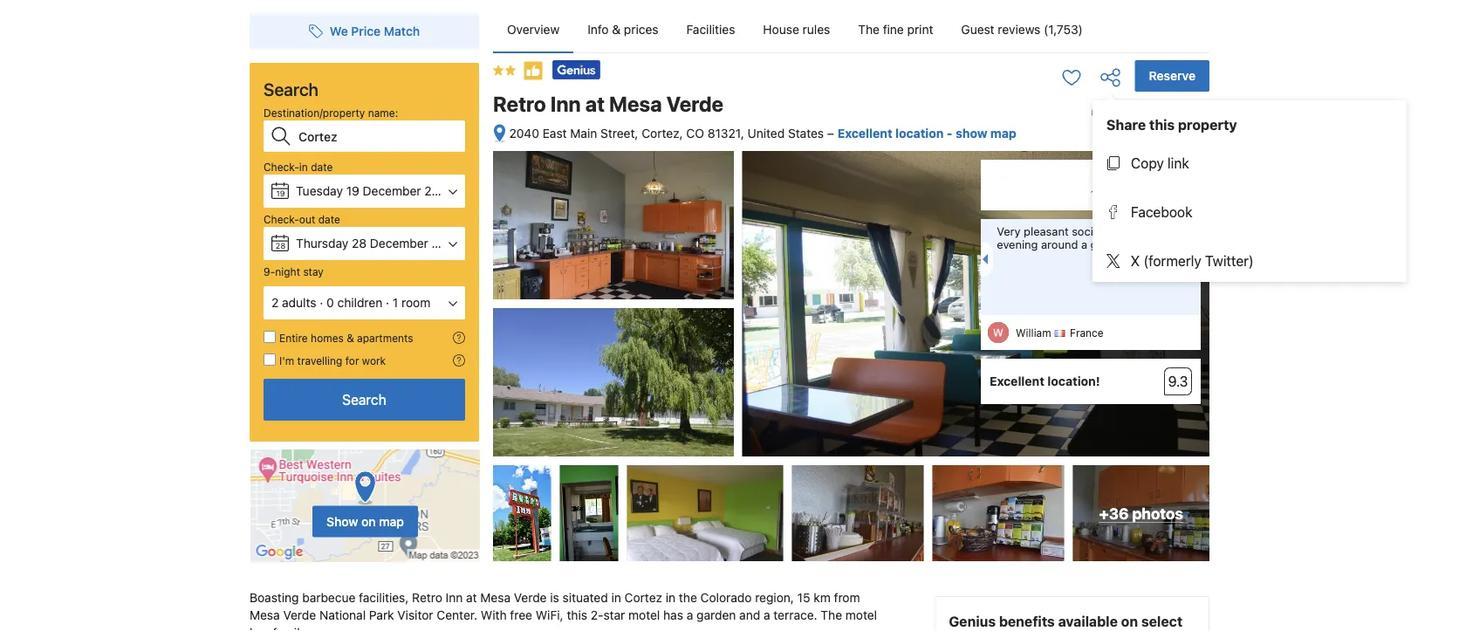 Task type: describe. For each thing, give the bounding box(es) containing it.
(1,753)
[[1044, 22, 1084, 37]]

inn inside boasting barbecue facilities, retro inn at mesa verde is situated in cortez in the colorado region, 15 km from mesa verde national park visitor center. with free wifi, this 2-star motel has a garden and a terrace. the motel has family room
[[446, 591, 463, 605]]

excellent location!
[[990, 374, 1101, 389]]

2 horizontal spatial verde
[[667, 92, 724, 116]]

for
[[346, 355, 359, 367]]

1 horizontal spatial &
[[612, 22, 621, 37]]

2 adults · 0 children · 1 room button
[[264, 286, 465, 320]]

match
[[384, 24, 420, 38]]

click to open map view image
[[493, 124, 506, 144]]

guest
[[962, 22, 995, 37]]

scored 9.3 element
[[1165, 368, 1193, 396]]

house rules link
[[750, 7, 845, 52]]

fine
[[883, 22, 904, 37]]

check- for in
[[264, 161, 299, 173]]

9-
[[264, 265, 275, 278]]

0 vertical spatial this
[[1150, 117, 1175, 133]]

share
[[1107, 117, 1147, 133]]

2
[[272, 296, 279, 310]]

in right cortez at the bottom left of the page
[[666, 591, 676, 605]]

+36 photos
[[1100, 504, 1184, 522]]

property
[[1179, 117, 1238, 133]]

guest reviews (1,753) link
[[948, 7, 1097, 52]]

center.
[[437, 608, 478, 623]]

children
[[338, 296, 383, 310]]

date for check-in date
[[311, 161, 333, 173]]

check-out date
[[264, 213, 340, 225]]

1 · from the left
[[320, 296, 323, 310]]

barbecue
[[302, 591, 356, 605]]

2 · from the left
[[386, 296, 390, 310]]

km
[[814, 591, 831, 605]]

prices
[[624, 22, 659, 37]]

in inside the search section
[[299, 161, 308, 173]]

facilities link
[[673, 7, 750, 52]]

x (formerly twitter) button
[[1093, 240, 1408, 282]]

copy link button
[[1093, 142, 1408, 184]]

thursday
[[296, 236, 349, 251]]

on inside the search section
[[362, 514, 376, 529]]

east
[[543, 126, 567, 141]]

search button
[[264, 379, 465, 421]]

colorado
[[701, 591, 752, 605]]

0 horizontal spatial a
[[687, 608, 694, 623]]

guest reviews (1,753)
[[962, 22, 1084, 37]]

travelling
[[297, 355, 343, 367]]

copy
[[1132, 155, 1165, 172]]

next image
[[1194, 254, 1205, 265]]

in inside 'very pleasant social life in the evening around a grassy square.'
[[1125, 225, 1134, 238]]

wifi,
[[536, 608, 564, 623]]

1 horizontal spatial map
[[991, 126, 1017, 141]]

check-in date
[[264, 161, 333, 173]]

pleasant
[[1024, 225, 1069, 238]]

overview
[[507, 22, 560, 37]]

boasting
[[250, 591, 299, 605]]

1 vertical spatial has
[[250, 626, 270, 631]]

out
[[299, 213, 315, 225]]

apartments
[[357, 332, 413, 344]]

region,
[[755, 591, 794, 605]]

0
[[327, 296, 334, 310]]

select
[[1142, 614, 1183, 630]]

room
[[402, 296, 431, 310]]

reserve button
[[1136, 60, 1210, 92]]

we price match button
[[302, 16, 427, 47]]

tuesday
[[296, 184, 343, 198]]

star
[[604, 608, 625, 623]]

the inside boasting barbecue facilities, retro inn at mesa verde is situated in cortez in the colorado region, 15 km from mesa verde national park visitor center. with free wifi, this 2-star motel has a garden and a terrace. the motel has family room
[[821, 608, 843, 623]]

copy link
[[1132, 155, 1190, 172]]

a inside 'very pleasant social life in the evening around a grassy square.'
[[1082, 238, 1088, 251]]

x
[[1131, 253, 1141, 269]]

81321,
[[708, 126, 745, 141]]

–
[[828, 126, 835, 141]]

2023 for tuesday 19 december 2023
[[425, 184, 454, 198]]

9-night stay
[[264, 265, 324, 278]]

the inside 'very pleasant social life in the evening around a grassy square.'
[[1137, 225, 1154, 238]]

scored 8.8 element
[[1165, 171, 1193, 199]]

life
[[1106, 225, 1122, 238]]

family
[[273, 626, 307, 631]]

date for check-out date
[[318, 213, 340, 225]]

at inside boasting barbecue facilities, retro inn at mesa verde is situated in cortez in the colorado region, 15 km from mesa verde national park visitor center. with free wifi, this 2-star motel has a garden and a terrace. the motel has family room
[[466, 591, 477, 605]]

map inside the search section
[[379, 514, 404, 529]]

and
[[740, 608, 761, 623]]

the fine print
[[859, 22, 934, 37]]

around
[[1042, 238, 1079, 251]]

is
[[550, 591, 560, 605]]

link
[[1168, 155, 1190, 172]]

genius
[[949, 614, 996, 630]]

overview link
[[493, 7, 574, 52]]

0 vertical spatial reviews
[[998, 22, 1041, 37]]

free
[[510, 608, 533, 623]]

main
[[570, 126, 598, 141]]

2040 east main street, cortez, co 81321, united states – excellent location - show map
[[509, 126, 1017, 141]]

2-
[[591, 608, 604, 623]]

& inside the search section
[[347, 332, 354, 344]]

work
[[362, 355, 386, 367]]

x (formerly twitter)
[[1131, 253, 1255, 269]]

search section
[[243, 0, 486, 563]]

location
[[896, 126, 944, 141]]

info & prices
[[588, 22, 659, 37]]

rated fabulous element
[[990, 169, 1158, 190]]

0 vertical spatial at
[[586, 92, 605, 116]]

1 horizontal spatial retro
[[493, 92, 546, 116]]

0 horizontal spatial 28
[[276, 241, 286, 250]]

1 vertical spatial excellent
[[990, 374, 1045, 389]]

price
[[351, 24, 381, 38]]

genius benefits available on select
[[949, 614, 1183, 631]]

share this property
[[1107, 117, 1238, 133]]

in up star
[[612, 591, 622, 605]]

show on map
[[327, 514, 404, 529]]

entire homes & apartments
[[279, 332, 413, 344]]

reserve
[[1150, 69, 1196, 83]]

tuesday 19 december 2023
[[296, 184, 454, 198]]

print
[[908, 22, 934, 37]]

1 horizontal spatial a
[[764, 608, 771, 623]]

0 vertical spatial has
[[664, 608, 684, 623]]



Task type: locate. For each thing, give the bounding box(es) containing it.
verde up the family
[[283, 608, 316, 623]]

photos
[[1133, 504, 1184, 522]]

1 vertical spatial reviews
[[1120, 188, 1158, 200]]

the up square.
[[1137, 225, 1154, 238]]

1 vertical spatial date
[[318, 213, 340, 225]]

+36
[[1100, 504, 1129, 522]]

0 horizontal spatial retro
[[412, 591, 443, 605]]

date up tuesday
[[311, 161, 333, 173]]

motel
[[629, 608, 660, 623], [846, 608, 878, 623]]

benefits
[[1000, 614, 1055, 630]]

search down work at the left
[[342, 392, 387, 408]]

28 right thursday
[[352, 236, 367, 251]]

1 motel from the left
[[629, 608, 660, 623]]

inn up "center." on the left of page
[[446, 591, 463, 605]]

show on map button
[[250, 449, 481, 563], [313, 506, 418, 537]]

1 vertical spatial check-
[[264, 213, 299, 225]]

december for 28
[[370, 236, 429, 251]]

boasting barbecue facilities, retro inn at mesa verde is situated in cortez in the colorado region, 15 km from mesa verde national park visitor center. with free wifi, this 2-star motel has a garden and a terrace. the motel has family room
[[250, 591, 881, 631]]

1 vertical spatial this
[[567, 608, 588, 623]]

1 horizontal spatial reviews
[[1120, 188, 1158, 200]]

0 vertical spatial the
[[1137, 225, 1154, 238]]

2 vertical spatial mesa
[[250, 608, 280, 623]]

facilities
[[687, 22, 736, 37]]

mesa up street,
[[609, 92, 662, 116]]

19 right tuesday
[[346, 184, 360, 198]]

twitter)
[[1206, 253, 1255, 269]]

1 horizontal spatial inn
[[551, 92, 581, 116]]

with
[[481, 608, 507, 623]]

december down the tuesday 19 december 2023
[[370, 236, 429, 251]]

national
[[320, 608, 366, 623]]

verde up co
[[667, 92, 724, 116]]

cortez,
[[642, 126, 683, 141]]

motel down from
[[846, 608, 878, 623]]

reviews down fabulous
[[1120, 188, 1158, 200]]

we
[[330, 24, 348, 38]]

has left the family
[[250, 626, 270, 631]]

show
[[327, 514, 358, 529]]

name:
[[368, 107, 398, 119]]

i'm
[[279, 355, 294, 367]]

the left fine
[[859, 22, 880, 37]]

on inside genius benefits available on select
[[1122, 614, 1139, 630]]

mesa up with
[[481, 591, 511, 605]]

0 horizontal spatial on
[[362, 514, 376, 529]]

0 vertical spatial search
[[264, 79, 319, 99]]

1 vertical spatial mesa
[[481, 591, 511, 605]]

0 horizontal spatial 19
[[276, 189, 285, 198]]

map
[[991, 126, 1017, 141], [379, 514, 404, 529]]

a left garden
[[687, 608, 694, 623]]

a down 'social'
[[1082, 238, 1088, 251]]

the up garden
[[679, 591, 697, 605]]

info & prices link
[[574, 7, 673, 52]]

0 horizontal spatial mesa
[[250, 608, 280, 623]]

2 adults · 0 children · 1 room
[[272, 296, 431, 310]]

1 horizontal spatial at
[[586, 92, 605, 116]]

0 horizontal spatial verde
[[283, 608, 316, 623]]

0 horizontal spatial motel
[[629, 608, 660, 623]]

a right and
[[764, 608, 771, 623]]

0 horizontal spatial the
[[821, 608, 843, 623]]

date
[[311, 161, 333, 173], [318, 213, 340, 225]]

verde up free
[[514, 591, 547, 605]]

·
[[320, 296, 323, 310], [386, 296, 390, 310]]

states
[[788, 126, 824, 141]]

0 vertical spatial verde
[[667, 92, 724, 116]]

1 horizontal spatial 28
[[352, 236, 367, 251]]

1 check- from the top
[[264, 161, 299, 173]]

0 horizontal spatial this
[[567, 608, 588, 623]]

1 vertical spatial on
[[1122, 614, 1139, 630]]

if you select this option, we'll show you popular business travel features like breakfast, wifi and free parking. image
[[453, 355, 465, 367], [453, 355, 465, 367]]

december up thursday 28 december 2023
[[363, 184, 421, 198]]

1 horizontal spatial excellent
[[990, 374, 1045, 389]]

social
[[1072, 225, 1103, 238]]

excellent down william
[[990, 374, 1045, 389]]

retro up 2040
[[493, 92, 546, 116]]

1 vertical spatial search
[[342, 392, 387, 408]]

reviews right guest
[[998, 22, 1041, 37]]

1 horizontal spatial has
[[664, 608, 684, 623]]

1 vertical spatial the
[[821, 608, 843, 623]]

check- up tuesday
[[264, 161, 299, 173]]

2 horizontal spatial a
[[1082, 238, 1088, 251]]

2 check- from the top
[[264, 213, 299, 225]]

evening
[[997, 238, 1039, 251]]

inn up 'east'
[[551, 92, 581, 116]]

1 vertical spatial at
[[466, 591, 477, 605]]

check- for out
[[264, 213, 299, 225]]

mesa
[[609, 92, 662, 116], [481, 591, 511, 605], [250, 608, 280, 623]]

at up 'main'
[[586, 92, 605, 116]]

2 vertical spatial verde
[[283, 608, 316, 623]]

0 vertical spatial on
[[362, 514, 376, 529]]

0 vertical spatial december
[[363, 184, 421, 198]]

december for 19
[[363, 184, 421, 198]]

motel down cortez at the bottom left of the page
[[629, 608, 660, 623]]

house rules
[[764, 22, 831, 37]]

retro inn at mesa verde
[[493, 92, 724, 116]]

from
[[834, 591, 861, 605]]

1 vertical spatial retro
[[412, 591, 443, 605]]

this right share
[[1150, 117, 1175, 133]]

check- down tuesday
[[264, 213, 299, 225]]

valign  initial image
[[523, 60, 544, 81]]

15
[[798, 591, 811, 605]]

in up tuesday
[[299, 161, 308, 173]]

on left 'select'
[[1122, 614, 1139, 630]]

co
[[687, 126, 705, 141]]

at
[[586, 92, 605, 116], [466, 591, 477, 605]]

previous image
[[978, 254, 988, 265]]

1 vertical spatial december
[[370, 236, 429, 251]]

0 horizontal spatial at
[[466, 591, 477, 605]]

· left 0
[[320, 296, 323, 310]]

date right out
[[318, 213, 340, 225]]

0 horizontal spatial has
[[250, 626, 270, 631]]

map right the 'show'
[[379, 514, 404, 529]]

0 vertical spatial 2023
[[425, 184, 454, 198]]

december
[[363, 184, 421, 198], [370, 236, 429, 251]]

on right the 'show'
[[362, 514, 376, 529]]

-
[[947, 126, 953, 141]]

inn
[[551, 92, 581, 116], [446, 591, 463, 605]]

1 horizontal spatial 19
[[346, 184, 360, 198]]

i'm travelling for work
[[279, 355, 386, 367]]

garden
[[697, 608, 736, 623]]

· left 1
[[386, 296, 390, 310]]

1 horizontal spatial the
[[859, 22, 880, 37]]

0 vertical spatial date
[[311, 161, 333, 173]]

2 motel from the left
[[846, 608, 878, 623]]

reviews inside fabulous 1,753 reviews
[[1120, 188, 1158, 200]]

we price match
[[330, 24, 420, 38]]

1 horizontal spatial mesa
[[481, 591, 511, 605]]

1 horizontal spatial on
[[1122, 614, 1139, 630]]

1 horizontal spatial verde
[[514, 591, 547, 605]]

0 vertical spatial inn
[[551, 92, 581, 116]]

the inside the fine print link
[[859, 22, 880, 37]]

1 vertical spatial map
[[379, 514, 404, 529]]

house
[[764, 22, 800, 37]]

2040
[[509, 126, 540, 141]]

0 horizontal spatial reviews
[[998, 22, 1041, 37]]

0 vertical spatial mesa
[[609, 92, 662, 116]]

0 horizontal spatial map
[[379, 514, 404, 529]]

show
[[956, 126, 988, 141]]

& up 'for'
[[347, 332, 354, 344]]

very pleasant social life in the evening around a grassy square.
[[997, 225, 1168, 251]]

entire
[[279, 332, 308, 344]]

0 horizontal spatial ·
[[320, 296, 323, 310]]

very
[[997, 225, 1021, 238]]

2023 for thursday 28 december 2023
[[432, 236, 461, 251]]

1 vertical spatial verde
[[514, 591, 547, 605]]

reviews
[[998, 22, 1041, 37], [1120, 188, 1158, 200]]

Where are you going? field
[[292, 120, 465, 152]]

0 horizontal spatial the
[[679, 591, 697, 605]]

location!
[[1048, 374, 1101, 389]]

cortez
[[625, 591, 663, 605]]

united
[[748, 126, 785, 141]]

has left garden
[[664, 608, 684, 623]]

0 horizontal spatial search
[[264, 79, 319, 99]]

we'll show you stays where you can have the entire place to yourself image
[[453, 332, 465, 344], [453, 332, 465, 344]]

28 up night
[[276, 241, 286, 250]]

1 vertical spatial &
[[347, 332, 354, 344]]

mesa down boasting
[[250, 608, 280, 623]]

verde
[[667, 92, 724, 116], [514, 591, 547, 605], [283, 608, 316, 623]]

retro inside boasting barbecue facilities, retro inn at mesa verde is situated in cortez in the colorado region, 15 km from mesa verde national park visitor center. with free wifi, this 2-star motel has a garden and a terrace. the motel has family room
[[412, 591, 443, 605]]

in right the life
[[1125, 225, 1134, 238]]

0 vertical spatial &
[[612, 22, 621, 37]]

france
[[1071, 327, 1104, 339]]

1,753
[[1091, 188, 1117, 200]]

2 horizontal spatial mesa
[[609, 92, 662, 116]]

0 vertical spatial the
[[859, 22, 880, 37]]

facebook button
[[1093, 191, 1408, 233]]

0 vertical spatial check-
[[264, 161, 299, 173]]

9.3
[[1169, 373, 1189, 390]]

0 vertical spatial map
[[991, 126, 1017, 141]]

0 horizontal spatial &
[[347, 332, 354, 344]]

1 horizontal spatial motel
[[846, 608, 878, 623]]

0 vertical spatial retro
[[493, 92, 546, 116]]

the
[[1137, 225, 1154, 238], [679, 591, 697, 605]]

1 vertical spatial 2023
[[432, 236, 461, 251]]

the inside boasting barbecue facilities, retro inn at mesa verde is situated in cortez in the colorado region, 15 km from mesa verde national park visitor center. with free wifi, this 2-star motel has a garden and a terrace. the motel has family room
[[679, 591, 697, 605]]

1 horizontal spatial this
[[1150, 117, 1175, 133]]

1 vertical spatial inn
[[446, 591, 463, 605]]

excellent right – at the top right of the page
[[838, 126, 893, 141]]

street,
[[601, 126, 639, 141]]

homes
[[311, 332, 344, 344]]

the down "km"
[[821, 608, 843, 623]]

destination/property
[[264, 107, 365, 119]]

at up "center." on the left of page
[[466, 591, 477, 605]]

map right show
[[991, 126, 1017, 141]]

retro up 'visitor'
[[412, 591, 443, 605]]

facebook
[[1132, 204, 1193, 220]]

search inside button
[[342, 392, 387, 408]]

0 horizontal spatial excellent
[[838, 126, 893, 141]]

0 vertical spatial excellent
[[838, 126, 893, 141]]

& right info
[[612, 22, 621, 37]]

0 horizontal spatial inn
[[446, 591, 463, 605]]

19 down check-in date
[[276, 189, 285, 198]]

search up destination/property
[[264, 79, 319, 99]]

19
[[346, 184, 360, 198], [276, 189, 285, 198]]

1 vertical spatial the
[[679, 591, 697, 605]]

william
[[1016, 327, 1052, 339]]

this inside boasting barbecue facilities, retro inn at mesa verde is situated in cortez in the colorado region, 15 km from mesa verde national park visitor center. with free wifi, this 2-star motel has a garden and a terrace. the motel has family room
[[567, 608, 588, 623]]

fabulous 1,753 reviews
[[1091, 171, 1158, 200]]

1 horizontal spatial the
[[1137, 225, 1154, 238]]

grassy
[[1091, 238, 1126, 251]]

this down 'situated'
[[567, 608, 588, 623]]

the
[[859, 22, 880, 37], [821, 608, 843, 623]]

1 horizontal spatial search
[[342, 392, 387, 408]]

1 horizontal spatial ·
[[386, 296, 390, 310]]

rules
[[803, 22, 831, 37]]



Task type: vqa. For each thing, say whether or not it's contained in the screenshot.
our to the right
no



